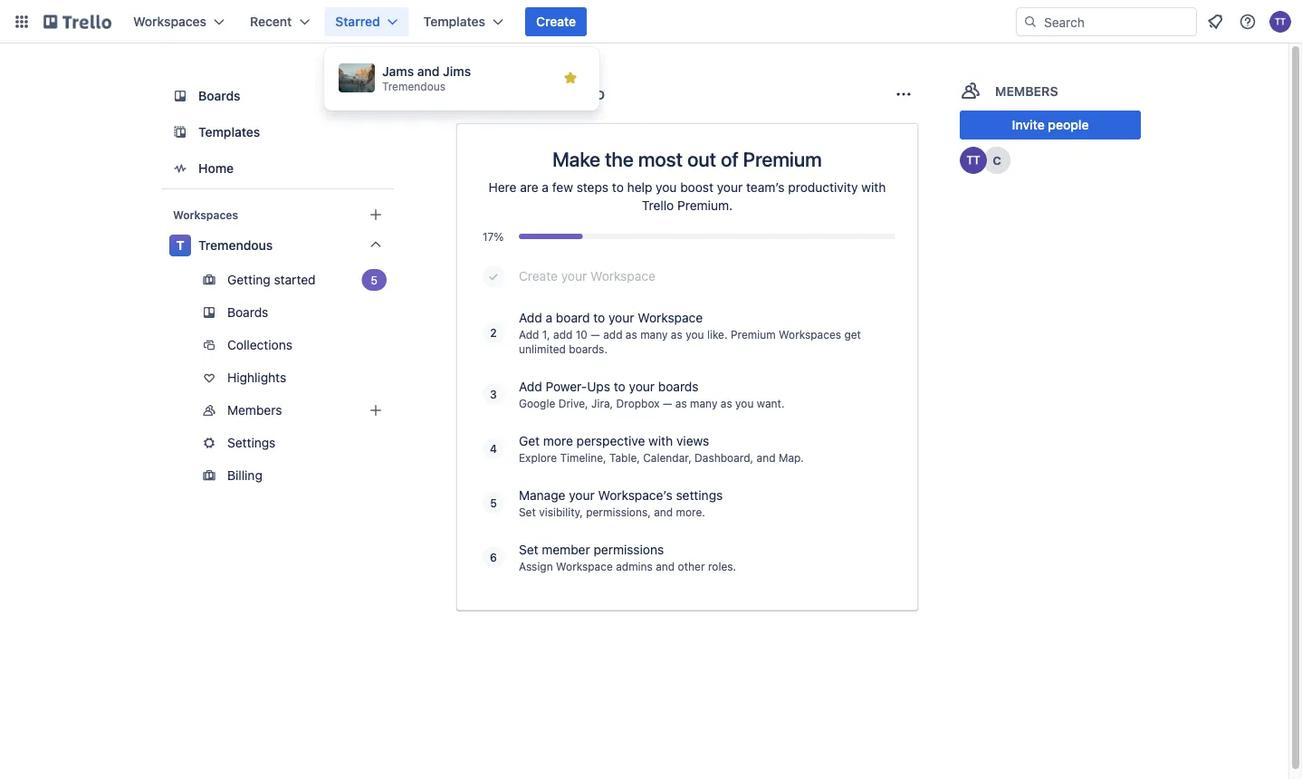 Task type: vqa. For each thing, say whether or not it's contained in the screenshot.
bottom Tremendous
yes



Task type: describe. For each thing, give the bounding box(es) containing it.
— for boards
[[663, 397, 673, 409]]

most
[[638, 147, 683, 170]]

home
[[198, 161, 234, 176]]

%
[[494, 230, 504, 243]]

roles.
[[708, 560, 737, 573]]

power-
[[546, 379, 587, 394]]

make the most out of premium
[[553, 147, 822, 170]]

4
[[490, 442, 497, 455]]

add for add power-ups to your boards
[[519, 379, 542, 394]]

17
[[483, 230, 494, 243]]

your inside add power-ups to your boards google drive, jira, dropbox — as many as you want.
[[629, 379, 655, 394]]

boards
[[658, 379, 699, 394]]

create for create your workspace
[[519, 269, 558, 284]]

timeline,
[[560, 451, 607, 464]]

1,
[[542, 328, 550, 341]]

home link
[[162, 152, 394, 185]]

productivity
[[789, 180, 858, 195]]

drive,
[[559, 397, 588, 409]]

1 horizontal spatial terry turtle (terryturtle) image
[[1270, 11, 1292, 33]]

manage
[[519, 488, 566, 503]]

a inside here are a few steps to help you boost your team's productivity with trello premium.
[[542, 180, 549, 195]]

create for create
[[536, 14, 576, 29]]

out
[[688, 147, 717, 170]]

unlimited
[[519, 342, 566, 355]]

2
[[490, 326, 497, 339]]

your inside add a board to your workspace add 1, add 10 — add as many as you like. premium workspaces get unlimited boards.
[[609, 310, 635, 325]]

steps
[[577, 180, 609, 195]]

templates inside dropdown button
[[424, 14, 486, 29]]

make
[[553, 147, 601, 170]]

manage your workspace's settings set visibility, permissions, and more.
[[519, 488, 723, 518]]

chestercheeetah (chestercheeetah) image
[[984, 147, 1011, 174]]

more.
[[676, 505, 706, 518]]

boards for second boards link from the bottom of the page
[[198, 88, 241, 103]]

assign
[[519, 560, 553, 573]]

and inside set member permissions assign workspace admins and other roles.
[[656, 560, 675, 573]]

set member permissions assign workspace admins and other roles.
[[519, 542, 737, 573]]

few
[[552, 180, 573, 195]]

2 add from the left
[[603, 328, 623, 341]]

workspace inside add a board to your workspace add 1, add 10 — add as many as you like. premium workspaces get unlimited boards.
[[638, 310, 703, 325]]

settings
[[227, 435, 276, 450]]

add for add a board to your workspace
[[519, 310, 542, 325]]

many inside add power-ups to your boards google drive, jira, dropbox — as many as you want.
[[690, 397, 718, 409]]

2 boards link from the top
[[162, 298, 394, 327]]

you inside add a board to your workspace add 1, add 10 — add as many as you like. premium workspaces get unlimited boards.
[[686, 328, 704, 341]]

people
[[1049, 117, 1089, 132]]

0 vertical spatial premium
[[743, 147, 822, 170]]

member
[[542, 542, 590, 557]]

more
[[543, 433, 573, 448]]

premium inside add a board to your workspace add 1, add 10 — add as many as you like. premium workspaces get unlimited boards.
[[731, 328, 776, 341]]

0 vertical spatial 5
[[371, 274, 378, 286]]

your inside 'manage your workspace's settings set visibility, permissions, and more.'
[[569, 488, 595, 503]]

billing
[[227, 468, 263, 483]]

workspaces inside popup button
[[133, 14, 207, 29]]

members
[[227, 403, 282, 418]]

3
[[490, 388, 497, 400]]

1 vertical spatial workspaces
[[173, 208, 238, 221]]

as down boards
[[676, 397, 687, 409]]

views
[[677, 433, 710, 448]]

home image
[[169, 158, 191, 179]]

started
[[274, 272, 316, 287]]

c
[[993, 154, 1002, 167]]

table,
[[610, 451, 640, 464]]

trello
[[642, 198, 674, 213]]

boards for second boards link
[[227, 305, 268, 320]]

primary element
[[0, 0, 1303, 43]]

perspective
[[577, 433, 645, 448]]

0 horizontal spatial tremendous
[[198, 238, 273, 253]]

ups
[[587, 379, 611, 394]]

invite people button
[[960, 111, 1141, 140]]

permissions
[[594, 542, 664, 557]]

want.
[[757, 397, 785, 409]]

recent button
[[239, 7, 321, 36]]

to for ups
[[614, 379, 626, 394]]

members
[[996, 84, 1059, 99]]

invite people
[[1012, 117, 1089, 132]]

set inside 'manage your workspace's settings set visibility, permissions, and more.'
[[519, 505, 536, 518]]

visibility,
[[539, 505, 583, 518]]

many inside add a board to your workspace add 1, add 10 — add as many as you like. premium workspaces get unlimited boards.
[[641, 328, 668, 341]]

getting
[[227, 272, 271, 287]]

create a workspace image
[[365, 204, 387, 226]]

add power-ups to your boards google drive, jira, dropbox — as many as you want.
[[519, 379, 785, 409]]

workspaces button
[[122, 7, 236, 36]]

map.
[[779, 451, 804, 464]]

help
[[627, 180, 653, 195]]

workspace inside set member permissions assign workspace admins and other roles.
[[556, 560, 613, 573]]

getting
[[488, 87, 544, 102]]

explore
[[519, 451, 557, 464]]

c button
[[984, 147, 1011, 174]]

jams and jims tremendous
[[382, 64, 471, 92]]

invite
[[1012, 117, 1045, 132]]

started
[[547, 87, 605, 102]]

google
[[519, 397, 556, 409]]

to for board
[[594, 310, 605, 325]]

settings link
[[162, 428, 394, 457]]

here are a few steps to help you boost your team's productivity with trello premium.
[[489, 180, 886, 213]]

boost
[[681, 180, 714, 195]]

members link
[[162, 396, 394, 425]]

here
[[489, 180, 517, 195]]

as right 10
[[626, 328, 638, 341]]

permissions,
[[586, 505, 651, 518]]

0 horizontal spatial terry turtle (terryturtle) image
[[960, 147, 988, 174]]

recent
[[250, 14, 292, 29]]



Task type: locate. For each thing, give the bounding box(es) containing it.
0 vertical spatial create
[[536, 14, 576, 29]]

boards.
[[569, 342, 608, 355]]

to inside add a board to your workspace add 1, add 10 — add as many as you like. premium workspaces get unlimited boards.
[[594, 310, 605, 325]]

17 %
[[483, 230, 504, 243]]

to inside add power-ups to your boards google drive, jira, dropbox — as many as you want.
[[614, 379, 626, 394]]

1 vertical spatial tremendous
[[198, 238, 273, 253]]

5 left forward image
[[371, 274, 378, 286]]

board image
[[169, 85, 191, 107]]

templates button
[[413, 7, 515, 36]]

workspace's
[[598, 488, 673, 503]]

your down of at right top
[[717, 180, 743, 195]]

add up boards.
[[603, 328, 623, 341]]

you left want.
[[736, 397, 754, 409]]

a inside add a board to your workspace add 1, add 10 — add as many as you like. premium workspaces get unlimited boards.
[[546, 310, 553, 325]]

— down boards
[[663, 397, 673, 409]]

templates up the jims
[[424, 14, 486, 29]]

to
[[612, 180, 624, 195], [594, 310, 605, 325], [614, 379, 626, 394]]

1 vertical spatial you
[[686, 328, 704, 341]]

and inside jams and jims tremendous
[[417, 64, 440, 79]]

terry turtle (terryturtle) image right the open information menu icon
[[1270, 11, 1292, 33]]

create up 'starred icon'
[[536, 14, 576, 29]]

0 vertical spatial tremendous
[[382, 80, 446, 92]]

1 vertical spatial terry turtle (terryturtle) image
[[960, 147, 988, 174]]

1 horizontal spatial with
[[862, 180, 886, 195]]

back to home image
[[43, 7, 111, 36]]

1 set from the top
[[519, 505, 536, 518]]

workspace
[[591, 269, 656, 284], [638, 310, 703, 325], [556, 560, 613, 573]]

and left the jims
[[417, 64, 440, 79]]

1 vertical spatial boards
[[227, 305, 268, 320]]

create up board
[[519, 269, 558, 284]]

0 vertical spatial workspaces
[[133, 14, 207, 29]]

you left like.
[[686, 328, 704, 341]]

workspaces up t
[[173, 208, 238, 221]]

jams
[[382, 64, 414, 79]]

workspaces up board icon
[[133, 14, 207, 29]]

highlights link
[[162, 363, 394, 392]]

create button
[[525, 7, 587, 36]]

a up 1,
[[546, 310, 553, 325]]

many up boards
[[641, 328, 668, 341]]

get
[[845, 328, 861, 341]]

collections link
[[162, 331, 394, 360]]

0 vertical spatial add
[[519, 310, 542, 325]]

and left more.
[[654, 505, 673, 518]]

add up unlimited
[[519, 310, 542, 325]]

to left help
[[612, 180, 624, 195]]

templates
[[424, 14, 486, 29], [198, 125, 260, 140]]

template board image
[[169, 121, 191, 143]]

as left want.
[[721, 397, 733, 409]]

1 vertical spatial set
[[519, 542, 539, 557]]

and left map.
[[757, 451, 776, 464]]

1 vertical spatial to
[[594, 310, 605, 325]]

get
[[519, 433, 540, 448]]

0 horizontal spatial 5
[[371, 274, 378, 286]]

and left other
[[656, 560, 675, 573]]

a
[[542, 180, 549, 195], [546, 310, 553, 325]]

team's
[[746, 180, 785, 195]]

settings
[[676, 488, 723, 503]]

premium
[[743, 147, 822, 170], [731, 328, 776, 341]]

to right ups
[[614, 379, 626, 394]]

2 vertical spatial you
[[736, 397, 754, 409]]

0 horizontal spatial templates
[[198, 125, 260, 140]]

your up dropbox
[[629, 379, 655, 394]]

tremendous down jams
[[382, 80, 446, 92]]

other
[[678, 560, 705, 573]]

workspace down the member
[[556, 560, 613, 573]]

many
[[641, 328, 668, 341], [690, 397, 718, 409]]

with
[[862, 180, 886, 195], [649, 433, 673, 448]]

tremendous up getting
[[198, 238, 273, 253]]

0 horizontal spatial with
[[649, 433, 673, 448]]

set down manage
[[519, 505, 536, 518]]

your right board
[[609, 310, 635, 325]]

1 horizontal spatial —
[[663, 397, 673, 409]]

billing link
[[162, 461, 394, 490]]

templates up home
[[198, 125, 260, 140]]

and
[[417, 64, 440, 79], [757, 451, 776, 464], [654, 505, 673, 518], [656, 560, 675, 573]]

workspaces
[[133, 14, 207, 29], [173, 208, 238, 221], [779, 328, 842, 341]]

are
[[520, 180, 539, 195]]

0 vertical spatial —
[[591, 328, 600, 341]]

—
[[591, 328, 600, 341], [663, 397, 673, 409]]

premium.
[[678, 198, 733, 213]]

0 vertical spatial many
[[641, 328, 668, 341]]

starred
[[335, 14, 380, 29]]

0 vertical spatial templates
[[424, 14, 486, 29]]

search image
[[1024, 14, 1038, 29]]

add
[[554, 328, 573, 341], [603, 328, 623, 341]]

terry turtle (terryturtle) image left c on the right top
[[960, 147, 988, 174]]

2 add from the top
[[519, 328, 539, 341]]

2 vertical spatial to
[[614, 379, 626, 394]]

0 horizontal spatial —
[[591, 328, 600, 341]]

1 vertical spatial 5
[[490, 496, 497, 509]]

your up board
[[561, 269, 587, 284]]

create inside "create" button
[[536, 14, 576, 29]]

1 vertical spatial —
[[663, 397, 673, 409]]

— inside add power-ups to your boards google drive, jira, dropbox — as many as you want.
[[663, 397, 673, 409]]

0 vertical spatial with
[[862, 180, 886, 195]]

many down boards
[[690, 397, 718, 409]]

as left like.
[[671, 328, 683, 341]]

getting started
[[488, 87, 605, 102]]

with inside here are a few steps to help you boost your team's productivity with trello premium.
[[862, 180, 886, 195]]

and inside the get more perspective with views explore timeline, table, calendar, dashboard, and map.
[[757, 451, 776, 464]]

jims
[[443, 64, 471, 79]]

1 vertical spatial create
[[519, 269, 558, 284]]

1 vertical spatial many
[[690, 397, 718, 409]]

jira,
[[592, 397, 613, 409]]

1 add from the top
[[519, 310, 542, 325]]

1 vertical spatial add
[[519, 328, 539, 341]]

board
[[556, 310, 590, 325]]

1 horizontal spatial you
[[686, 328, 704, 341]]

add inside add power-ups to your boards google drive, jira, dropbox — as many as you want.
[[519, 379, 542, 394]]

dashboard,
[[695, 451, 754, 464]]

1 vertical spatial premium
[[731, 328, 776, 341]]

0 vertical spatial terry turtle (terryturtle) image
[[1270, 11, 1292, 33]]

forward image
[[390, 269, 412, 291]]

starred icon image
[[563, 71, 578, 85]]

0 vertical spatial boards
[[198, 88, 241, 103]]

open information menu image
[[1239, 13, 1257, 31]]

the
[[605, 147, 634, 170]]

1 vertical spatial with
[[649, 433, 673, 448]]

add a board to your workspace add 1, add 10 — add as many as you like. premium workspaces get unlimited boards.
[[519, 310, 861, 355]]

0 vertical spatial workspace
[[591, 269, 656, 284]]

to inside here are a few steps to help you boost your team's productivity with trello premium.
[[612, 180, 624, 195]]

— right 10
[[591, 328, 600, 341]]

5 left manage
[[490, 496, 497, 509]]

0 vertical spatial a
[[542, 180, 549, 195]]

1 boards link from the top
[[162, 80, 394, 112]]

1 add from the left
[[554, 328, 573, 341]]

1 vertical spatial workspace
[[638, 310, 703, 325]]

2 horizontal spatial you
[[736, 397, 754, 409]]

boards down getting
[[227, 305, 268, 320]]

0 vertical spatial boards link
[[162, 80, 394, 112]]

10
[[576, 328, 588, 341]]

set up "assign"
[[519, 542, 539, 557]]

0 vertical spatial you
[[656, 180, 677, 195]]

0 vertical spatial to
[[612, 180, 624, 195]]

templates link
[[162, 116, 394, 149]]

premium right like.
[[731, 328, 776, 341]]

you
[[656, 180, 677, 195], [686, 328, 704, 341], [736, 397, 754, 409]]

— for workspace
[[591, 328, 600, 341]]

0 vertical spatial set
[[519, 505, 536, 518]]

1 horizontal spatial tremendous
[[382, 80, 446, 92]]

tremendous inside jams and jims tremendous
[[382, 80, 446, 92]]

add up "google"
[[519, 379, 542, 394]]

calendar,
[[643, 451, 692, 464]]

a right are
[[542, 180, 549, 195]]

3 add from the top
[[519, 379, 542, 394]]

dropbox
[[617, 397, 660, 409]]

1 horizontal spatial 5
[[490, 496, 497, 509]]

workspaces inside add a board to your workspace add 1, add 10 — add as many as you like. premium workspaces get unlimited boards.
[[779, 328, 842, 341]]

1 vertical spatial a
[[546, 310, 553, 325]]

1 horizontal spatial templates
[[424, 14, 486, 29]]

collections
[[227, 337, 293, 352]]

of
[[721, 147, 739, 170]]

boards link up templates link
[[162, 80, 394, 112]]

2 vertical spatial workspace
[[556, 560, 613, 573]]

get more perspective with views explore timeline, table, calendar, dashboard, and map.
[[519, 433, 804, 464]]

as
[[626, 328, 638, 341], [671, 328, 683, 341], [676, 397, 687, 409], [721, 397, 733, 409]]

5
[[371, 274, 378, 286], [490, 496, 497, 509]]

you up trello
[[656, 180, 677, 195]]

0 horizontal spatial add
[[554, 328, 573, 341]]

like.
[[707, 328, 728, 341]]

0 horizontal spatial you
[[656, 180, 677, 195]]

1 vertical spatial templates
[[198, 125, 260, 140]]

with right productivity
[[862, 180, 886, 195]]

Search field
[[1038, 8, 1197, 35]]

getting started
[[227, 272, 316, 287]]

t
[[176, 238, 184, 253]]

1 vertical spatial boards link
[[162, 298, 394, 327]]

create
[[536, 14, 576, 29], [519, 269, 558, 284]]

starred button
[[325, 7, 409, 36]]

terry turtle (terryturtle) image
[[1270, 11, 1292, 33], [960, 147, 988, 174]]

1 horizontal spatial add
[[603, 328, 623, 341]]

0 notifications image
[[1205, 11, 1227, 33]]

highlights
[[227, 370, 286, 385]]

you inside add power-ups to your boards google drive, jira, dropbox — as many as you want.
[[736, 397, 754, 409]]

boards
[[198, 88, 241, 103], [227, 305, 268, 320]]

6
[[490, 551, 497, 563]]

boards right board icon
[[198, 88, 241, 103]]

your inside here are a few steps to help you boost your team's productivity with trello premium.
[[717, 180, 743, 195]]

your up visibility,
[[569, 488, 595, 503]]

your
[[717, 180, 743, 195], [561, 269, 587, 284], [609, 310, 635, 325], [629, 379, 655, 394], [569, 488, 595, 503]]

add right 1,
[[554, 328, 573, 341]]

2 vertical spatial workspaces
[[779, 328, 842, 341]]

2 vertical spatial add
[[519, 379, 542, 394]]

to right board
[[594, 310, 605, 325]]

0 horizontal spatial many
[[641, 328, 668, 341]]

with up "calendar,"
[[649, 433, 673, 448]]

create your workspace
[[519, 269, 656, 284]]

with inside the get more perspective with views explore timeline, table, calendar, dashboard, and map.
[[649, 433, 673, 448]]

boards link up collections link
[[162, 298, 394, 327]]

workspace down trello
[[591, 269, 656, 284]]

1 horizontal spatial many
[[690, 397, 718, 409]]

set inside set member permissions assign workspace admins and other roles.
[[519, 542, 539, 557]]

add
[[519, 310, 542, 325], [519, 328, 539, 341], [519, 379, 542, 394]]

workspaces left get
[[779, 328, 842, 341]]

add image
[[365, 399, 387, 421]]

and inside 'manage your workspace's settings set visibility, permissions, and more.'
[[654, 505, 673, 518]]

you inside here are a few steps to help you boost your team's productivity with trello premium.
[[656, 180, 677, 195]]

premium up team's
[[743, 147, 822, 170]]

— inside add a board to your workspace add 1, add 10 — add as many as you like. premium workspaces get unlimited boards.
[[591, 328, 600, 341]]

add left 1,
[[519, 328, 539, 341]]

workspace up boards
[[638, 310, 703, 325]]

boards link
[[162, 80, 394, 112], [162, 298, 394, 327]]

2 set from the top
[[519, 542, 539, 557]]



